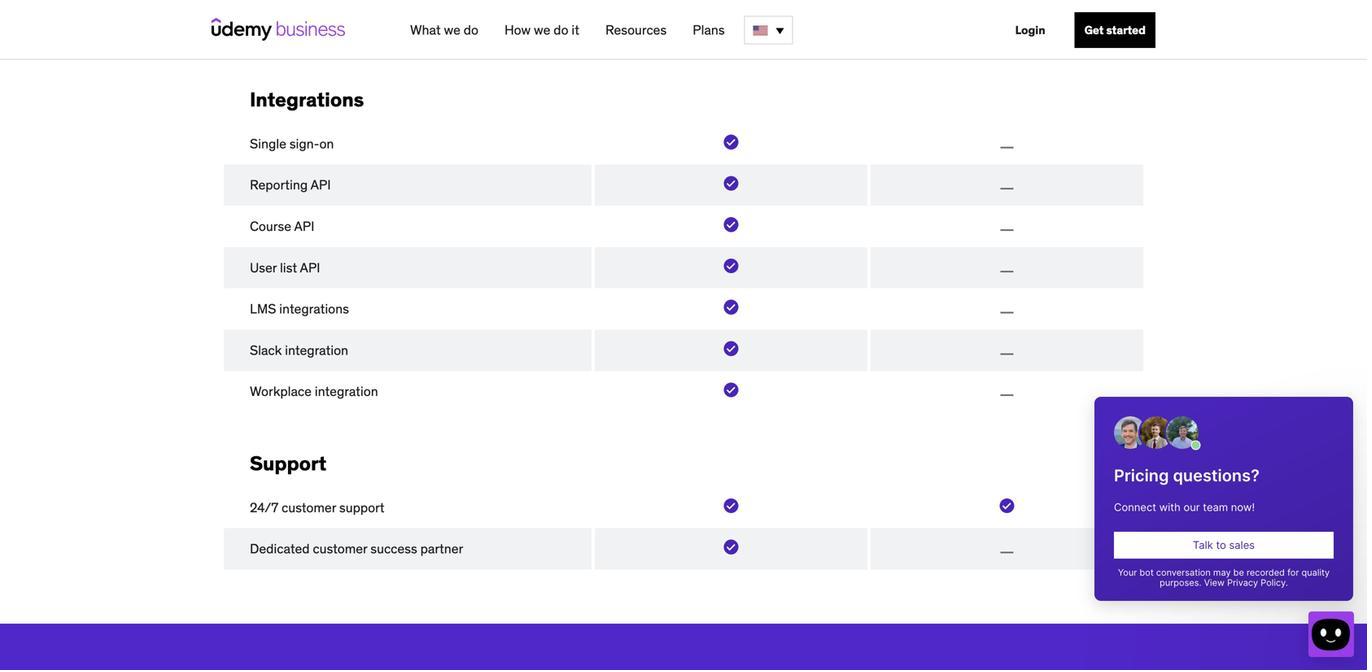 Task type: vqa. For each thing, say whether or not it's contained in the screenshot.
(Requires at the top
yes



Task type: locate. For each thing, give the bounding box(es) containing it.
integration for workplace integration
[[315, 384, 378, 400]]

integration down slack integration
[[315, 384, 378, 400]]

resources button
[[599, 15, 673, 45]]

on
[[320, 135, 334, 152]]

do inside popup button
[[554, 22, 569, 38]]

user
[[250, 260, 277, 276]]

api down on
[[311, 177, 331, 194]]

1 vertical spatial integration
[[315, 384, 378, 400]]

2 we from the left
[[534, 22, 551, 38]]

dedicated customer success partner
[[250, 541, 463, 558]]

do left it
[[554, 22, 569, 38]]

course api
[[250, 218, 315, 235]]

(requires pro add- on)
[[250, 4, 566, 37]]

1 horizontal spatial we
[[534, 22, 551, 38]]

customer for 24/7
[[282, 500, 336, 516]]

integration down integrations
[[285, 342, 348, 359]]

0 horizontal spatial do
[[464, 22, 479, 38]]

api right course
[[294, 218, 315, 235]]

integration for slack integration
[[285, 342, 348, 359]]

1 do from the left
[[464, 22, 479, 38]]

0 vertical spatial integration
[[285, 342, 348, 359]]

list
[[280, 260, 297, 276]]

login button
[[1006, 12, 1056, 48]]

1 vertical spatial customer
[[313, 541, 367, 558]]

api for reporting api
[[311, 177, 331, 194]]

what we do
[[410, 22, 479, 38]]

plans button
[[687, 15, 732, 45]]

0 vertical spatial api
[[311, 177, 331, 194]]

customer right 24/7
[[282, 500, 336, 516]]

do for what we do
[[464, 22, 479, 38]]

1 we from the left
[[444, 22, 461, 38]]

do
[[464, 22, 479, 38], [554, 22, 569, 38]]

(requires
[[456, 4, 512, 21]]

we inside what we do dropdown button
[[444, 22, 461, 38]]

do inside dropdown button
[[464, 22, 479, 38]]

we inside how we do it popup button
[[534, 22, 551, 38]]

api right list on the top
[[300, 260, 320, 276]]

workspace technical environments
[[250, 4, 456, 21]]

0 vertical spatial customer
[[282, 500, 336, 516]]

do down (requires
[[464, 22, 479, 38]]

customer down the support
[[313, 541, 367, 558]]

do for how we do it
[[554, 22, 569, 38]]

integration
[[285, 342, 348, 359], [315, 384, 378, 400]]

workplace integration
[[250, 384, 378, 400]]

workspace
[[250, 4, 315, 21]]

0 horizontal spatial we
[[444, 22, 461, 38]]

customer
[[282, 500, 336, 516], [313, 541, 367, 558]]

1 vertical spatial api
[[294, 218, 315, 235]]

1 horizontal spatial do
[[554, 22, 569, 38]]

we
[[444, 22, 461, 38], [534, 22, 551, 38]]

we right what
[[444, 22, 461, 38]]

api
[[311, 177, 331, 194], [294, 218, 315, 235], [300, 260, 320, 276]]

plans
[[693, 22, 725, 38]]

menu navigation
[[397, 0, 1156, 60]]

environments
[[374, 4, 453, 21]]

how we do it button
[[498, 15, 586, 45]]

success
[[371, 541, 417, 558]]

pro
[[515, 4, 535, 21]]

we down add-
[[534, 22, 551, 38]]

2 do from the left
[[554, 22, 569, 38]]



Task type: describe. For each thing, give the bounding box(es) containing it.
24/7
[[250, 500, 279, 516]]

what
[[410, 22, 441, 38]]

api for course api
[[294, 218, 315, 235]]

reporting
[[250, 177, 308, 194]]

support
[[250, 452, 327, 476]]

get started link
[[1075, 12, 1156, 48]]

single
[[250, 135, 286, 152]]

what we do button
[[404, 15, 485, 45]]

workplace
[[250, 384, 312, 400]]

get
[[1085, 23, 1104, 37]]

slack
[[250, 342, 282, 359]]

lms
[[250, 301, 276, 318]]

get started
[[1085, 23, 1146, 37]]

how we do it
[[505, 22, 580, 38]]

integrations
[[279, 301, 349, 318]]

started
[[1107, 23, 1146, 37]]

reporting api
[[250, 177, 331, 194]]

technical
[[318, 4, 371, 21]]

slack integration
[[250, 342, 348, 359]]

sign-
[[290, 135, 320, 152]]

on)
[[250, 21, 268, 37]]

support
[[339, 500, 385, 516]]

udemy business image
[[212, 18, 345, 41]]

resources
[[606, 22, 667, 38]]

customer for dedicated
[[313, 541, 367, 558]]

partner
[[421, 541, 463, 558]]

dedicated
[[250, 541, 310, 558]]

it
[[572, 22, 580, 38]]

single sign-on
[[250, 135, 334, 152]]

user list api
[[250, 260, 320, 276]]

24/7 customer support
[[250, 500, 385, 516]]

login
[[1016, 23, 1046, 37]]

add-
[[538, 4, 566, 21]]

we for what
[[444, 22, 461, 38]]

lms integrations
[[250, 301, 349, 318]]

integrations
[[250, 88, 364, 112]]

course
[[250, 218, 291, 235]]

we for how
[[534, 22, 551, 38]]

how
[[505, 22, 531, 38]]

2 vertical spatial api
[[300, 260, 320, 276]]



